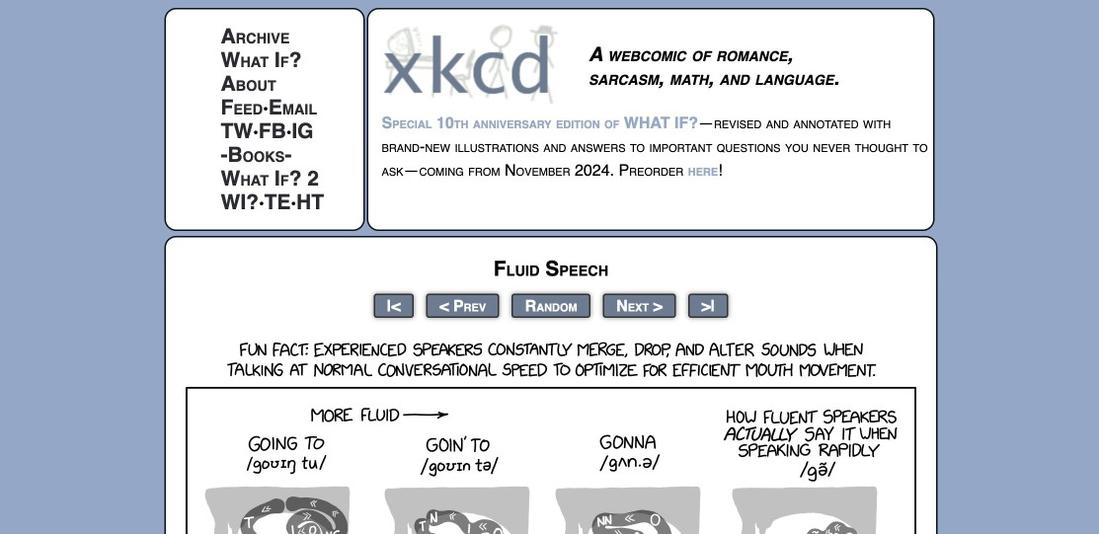 Task type: describe. For each thing, give the bounding box(es) containing it.
fluid speech image
[[186, 331, 916, 534]]



Task type: locate. For each thing, give the bounding box(es) containing it.
xkcd.com logo image
[[382, 23, 564, 105]]



Task type: vqa. For each thing, say whether or not it's contained in the screenshot.
Selected Comics image
no



